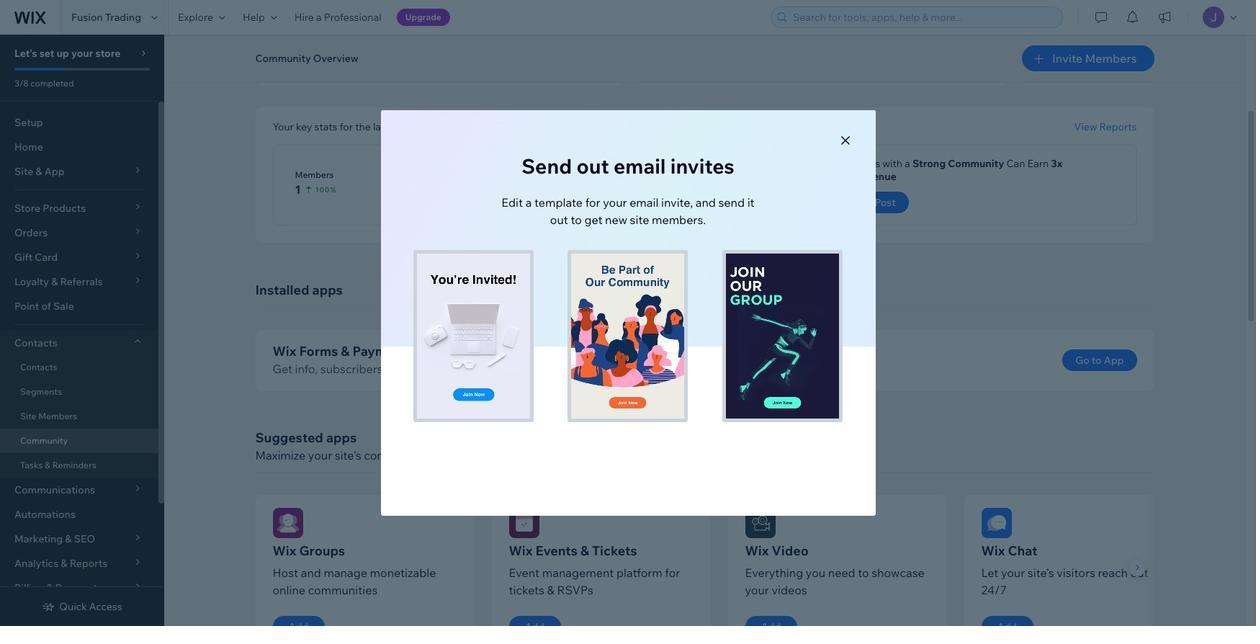 Task type: vqa. For each thing, say whether or not it's contained in the screenshot.
and associated with Payments
yes



Task type: describe. For each thing, give the bounding box(es) containing it.
upgrade
[[405, 12, 442, 22]]

community overview
[[255, 52, 359, 65]]

community for community
[[20, 435, 68, 446]]

set
[[39, 47, 54, 60]]

visitors
[[1057, 566, 1096, 580]]

point of sale link
[[0, 294, 159, 318]]

create post button
[[828, 192, 909, 213]]

segments link
[[0, 380, 159, 404]]

view reports
[[1075, 120, 1137, 133]]

contacts button
[[0, 331, 159, 355]]

potential
[[427, 448, 475, 463]]

contacts for "contacts" 'link' at the left bottom of page
[[20, 362, 57, 373]]

edit
[[502, 195, 523, 210]]

wix for forms
[[273, 343, 296, 360]]

host
[[273, 566, 298, 580]]

can
[[1007, 157, 1026, 170]]

go
[[1076, 354, 1090, 367]]

and for payments
[[386, 362, 406, 376]]

for for stats
[[340, 120, 353, 133]]

your for wix
[[1001, 566, 1025, 580]]

automations
[[14, 508, 76, 521]]

it
[[748, 195, 755, 210]]

apps for suggested
[[326, 429, 357, 446]]

management
[[542, 566, 614, 580]]

wix for chat
[[982, 543, 1005, 559]]

edit a template for your email invite, and send it out to get new site members.
[[502, 195, 755, 227]]

1
[[295, 182, 301, 197]]

24/7
[[982, 583, 1007, 597]]

forms
[[299, 343, 338, 360]]

2 horizontal spatial community
[[948, 157, 1005, 170]]

and inside the 'wix groups host and manage monetizable online communities'
[[301, 566, 321, 580]]

tasks & reminders
[[20, 460, 96, 470]]

hire a professional link
[[286, 0, 390, 35]]

to inside the wix video everything you need to showcase your videos
[[858, 566, 869, 580]]

wix events & tickets event management platform for tickets & rsvps
[[509, 543, 680, 597]]

point
[[14, 300, 39, 313]]

videos
[[772, 583, 808, 597]]

strong
[[913, 157, 946, 170]]

info,
[[295, 362, 318, 376]]

suggested apps maximize your site's community potential with these apps.
[[255, 429, 565, 463]]

wix groups host and manage monetizable online communities
[[273, 543, 436, 597]]

invites
[[671, 153, 735, 179]]

up
[[57, 47, 69, 60]]

quick access
[[59, 600, 122, 613]]

fusion trading
[[71, 11, 141, 24]]

the
[[355, 120, 371, 133]]

site members link
[[0, 404, 159, 429]]

1 vertical spatial members
[[295, 169, 334, 180]]

hire
[[295, 11, 314, 24]]

professional
[[324, 11, 382, 24]]

for inside wix events & tickets event management platform for tickets & rsvps
[[665, 566, 680, 580]]

out inside edit a template for your email invite, and send it out to get new site members.
[[550, 213, 568, 227]]

tickets
[[592, 543, 637, 559]]

& inside sidebar element
[[45, 460, 50, 470]]

site's
[[335, 448, 362, 463]]

1 horizontal spatial out
[[577, 153, 609, 179]]

create post
[[841, 196, 896, 209]]

communities
[[308, 583, 378, 597]]

event
[[509, 566, 540, 580]]

3x more revenue
[[828, 157, 1063, 183]]

a for edit a template for your email invite, and send it out to get new site members.
[[526, 195, 532, 210]]

key
[[296, 120, 312, 133]]

send out email invites
[[522, 153, 735, 179]]

out inside wix chat let your site's visitors reach out 24/7
[[1131, 566, 1149, 580]]

fusion
[[71, 11, 103, 24]]

let's
[[14, 47, 37, 60]]

upgrade button
[[397, 9, 450, 26]]

quick
[[59, 600, 87, 613]]

forms.
[[490, 362, 526, 376]]

members.
[[652, 213, 706, 227]]

help
[[243, 11, 265, 24]]

go to app
[[1076, 354, 1124, 367]]

completed
[[30, 78, 74, 89]]

view
[[1075, 120, 1098, 133]]

trading
[[105, 11, 141, 24]]

community overview button
[[248, 48, 366, 69]]

let
[[982, 566, 999, 580]]

reach
[[1098, 566, 1128, 580]]

get
[[273, 362, 293, 376]]

3/8
[[14, 78, 29, 89]]

community
[[364, 448, 425, 463]]

& inside wix forms & payments get info, subscribers and payments with forms.
[[341, 343, 350, 360]]

need
[[828, 566, 856, 580]]

sidebar element
[[0, 35, 164, 626]]

to inside button
[[1092, 354, 1102, 367]]

view reports link
[[1075, 120, 1137, 133]]

segments
[[20, 386, 62, 397]]

subscribers
[[320, 362, 383, 376]]

installed
[[255, 282, 309, 298]]

community for community overview
[[255, 52, 311, 65]]

setup
[[14, 116, 43, 129]]



Task type: locate. For each thing, give the bounding box(es) containing it.
community inside 'community' link
[[20, 435, 68, 446]]

everything
[[745, 566, 804, 580]]

1 vertical spatial contacts
[[20, 362, 57, 373]]

your
[[71, 47, 93, 60], [603, 195, 627, 210], [308, 448, 332, 463], [1001, 566, 1025, 580], [745, 583, 769, 597]]

0 horizontal spatial to
[[571, 213, 582, 227]]

& up subscribers
[[341, 343, 350, 360]]

with inside suggested apps maximize your site's community potential with these apps.
[[478, 448, 501, 463]]

invite,
[[661, 195, 693, 210]]

1 vertical spatial community
[[948, 157, 1005, 170]]

2 vertical spatial out
[[1131, 566, 1149, 580]]

1 vertical spatial list
[[255, 495, 1183, 626]]

community down the site members
[[20, 435, 68, 446]]

wix inside the wix video everything you need to showcase your videos
[[745, 543, 769, 559]]

members inside invite members button
[[1086, 51, 1137, 66]]

and down payments at bottom
[[386, 362, 406, 376]]

for left the
[[340, 120, 353, 133]]

1 vertical spatial to
[[1092, 354, 1102, 367]]

2 vertical spatial to
[[858, 566, 869, 580]]

1 vertical spatial email
[[630, 195, 659, 210]]

and left the send
[[696, 195, 716, 210]]

your right up
[[71, 47, 93, 60]]

1 horizontal spatial a
[[526, 195, 532, 210]]

your left the site's
[[308, 448, 332, 463]]

0 vertical spatial out
[[577, 153, 609, 179]]

0 horizontal spatial members
[[38, 411, 77, 422]]

0 horizontal spatial add
[[293, 43, 313, 55]]

setup link
[[0, 110, 159, 135]]

1 add button from the left
[[277, 38, 329, 60]]

your for let's
[[71, 47, 93, 60]]

0 vertical spatial and
[[696, 195, 716, 210]]

1 list from the top
[[255, 0, 1257, 86]]

app
[[1104, 354, 1124, 367]]

chat
[[1008, 543, 1038, 559]]

site's
[[1028, 566, 1055, 580]]

wix up host
[[273, 543, 296, 559]]

your
[[273, 120, 294, 133]]

&
[[341, 343, 350, 360], [45, 460, 50, 470], [581, 543, 589, 559], [547, 583, 555, 597]]

community down hire
[[255, 52, 311, 65]]

suggested
[[255, 429, 323, 446]]

Search for tools, apps, help & more... field
[[789, 7, 1058, 27]]

members right site
[[38, 411, 77, 422]]

tasks & reminders link
[[0, 453, 159, 478]]

engagement
[[553, 169, 606, 180]]

0 vertical spatial contacts
[[14, 336, 58, 349]]

1 vertical spatial apps
[[326, 429, 357, 446]]

out
[[577, 153, 609, 179], [550, 213, 568, 227], [1131, 566, 1149, 580]]

with left the strong
[[883, 157, 903, 170]]

your down "everything"
[[745, 583, 769, 597]]

wix up let
[[982, 543, 1005, 559]]

1 horizontal spatial to
[[858, 566, 869, 580]]

send
[[522, 153, 572, 179]]

access
[[89, 600, 122, 613]]

online
[[273, 583, 306, 597]]

with left these
[[478, 448, 501, 463]]

members up the 100%
[[295, 169, 334, 180]]

wix for events
[[509, 543, 533, 559]]

apps right installed
[[312, 282, 343, 298]]

out right reach
[[1131, 566, 1149, 580]]

for right platform on the bottom
[[665, 566, 680, 580]]

a for hire a professional
[[316, 11, 322, 24]]

0 horizontal spatial out
[[550, 213, 568, 227]]

with left forms.
[[465, 362, 487, 376]]

new
[[605, 213, 628, 227]]

and inside edit a template for your email invite, and send it out to get new site members.
[[696, 195, 716, 210]]

0 horizontal spatial for
[[340, 120, 353, 133]]

2 vertical spatial with
[[478, 448, 501, 463]]

your inside sidebar element
[[71, 47, 93, 60]]

rsvps
[[557, 583, 594, 597]]

for inside edit a template for your email invite, and send it out to get new site members.
[[586, 195, 601, 210]]

invite
[[1053, 51, 1083, 66]]

1 horizontal spatial community
[[255, 52, 311, 65]]

help button
[[234, 0, 286, 35]]

template
[[535, 195, 583, 210]]

apps
[[312, 282, 343, 298], [326, 429, 357, 446]]

email up site
[[630, 195, 659, 210]]

2 horizontal spatial for
[[665, 566, 680, 580]]

contacts up the 'segments'
[[20, 362, 57, 373]]

these
[[503, 448, 533, 463]]

apps inside suggested apps maximize your site's community potential with these apps.
[[326, 429, 357, 446]]

go to app button
[[1063, 349, 1137, 371]]

members for site members
[[38, 411, 77, 422]]

community link
[[0, 429, 159, 453]]

members right 'invite'
[[1086, 51, 1137, 66]]

1 vertical spatial with
[[465, 362, 487, 376]]

2 list from the top
[[255, 495, 1183, 626]]

point of sale
[[14, 300, 74, 313]]

wix inside wix events & tickets event management platform for tickets & rsvps
[[509, 543, 533, 559]]

community left can
[[948, 157, 1005, 170]]

stats
[[315, 120, 338, 133]]

revenue
[[855, 170, 897, 183]]

to
[[571, 213, 582, 227], [1092, 354, 1102, 367], [858, 566, 869, 580]]

1 vertical spatial for
[[586, 195, 601, 210]]

1 horizontal spatial for
[[586, 195, 601, 210]]

1 vertical spatial a
[[905, 157, 911, 170]]

2 horizontal spatial out
[[1131, 566, 1149, 580]]

your inside edit a template for your email invite, and send it out to get new site members.
[[603, 195, 627, 210]]

wix up "everything"
[[745, 543, 769, 559]]

contacts down point of sale
[[14, 336, 58, 349]]

for
[[340, 120, 353, 133], [586, 195, 601, 210], [665, 566, 680, 580]]

0 vertical spatial community
[[255, 52, 311, 65]]

to left get
[[571, 213, 582, 227]]

2 horizontal spatial to
[[1092, 354, 1102, 367]]

add button
[[277, 38, 329, 60], [1044, 38, 1096, 60]]

2 vertical spatial for
[[665, 566, 680, 580]]

site
[[630, 213, 649, 227]]

sale
[[53, 300, 74, 313]]

0 vertical spatial email
[[614, 153, 666, 179]]

video
[[772, 543, 809, 559]]

monetizable
[[370, 566, 436, 580]]

platform
[[617, 566, 663, 580]]

email up edit a template for your email invite, and send it out to get new site members.
[[614, 153, 666, 179]]

1 horizontal spatial and
[[386, 362, 406, 376]]

wix for groups
[[273, 543, 296, 559]]

apps up the site's
[[326, 429, 357, 446]]

to right the go
[[1092, 354, 1102, 367]]

to inside edit a template for your email invite, and send it out to get new site members.
[[571, 213, 582, 227]]

and inside wix forms & payments get info, subscribers and payments with forms.
[[386, 362, 406, 376]]

invite members button
[[1022, 45, 1155, 71]]

2 add button from the left
[[1044, 38, 1096, 60]]

a right edit on the top left of the page
[[526, 195, 532, 210]]

0 vertical spatial for
[[340, 120, 353, 133]]

maximize
[[255, 448, 306, 463]]

businesses with a strong community can earn
[[828, 157, 1051, 170]]

businesses
[[828, 157, 881, 170]]

& right tasks
[[45, 460, 50, 470]]

wix chat let your site's visitors reach out 24/7
[[982, 543, 1149, 597]]

0 vertical spatial a
[[316, 11, 322, 24]]

contacts inside 'link'
[[20, 362, 57, 373]]

30
[[392, 120, 405, 133]]

1 horizontal spatial add
[[1060, 43, 1080, 55]]

1 add from the left
[[293, 43, 313, 55]]

tasks
[[20, 460, 43, 470]]

out down template
[[550, 213, 568, 227]]

a right hire
[[316, 11, 322, 24]]

0 horizontal spatial and
[[301, 566, 321, 580]]

showcase
[[872, 566, 925, 580]]

3/8 completed
[[14, 78, 74, 89]]

a left the strong
[[905, 157, 911, 170]]

wix inside the 'wix groups host and manage monetizable online communities'
[[273, 543, 296, 559]]

your inside wix chat let your site's visitors reach out 24/7
[[1001, 566, 1025, 580]]

list
[[255, 0, 1257, 86], [255, 495, 1183, 626]]

0 vertical spatial list
[[255, 0, 1257, 86]]

manage
[[324, 566, 367, 580]]

apps for installed
[[312, 282, 343, 298]]

0 vertical spatial to
[[571, 213, 582, 227]]

1 horizontal spatial members
[[295, 169, 334, 180]]

wix inside wix chat let your site's visitors reach out 24/7
[[982, 543, 1005, 559]]

your right let
[[1001, 566, 1025, 580]]

home link
[[0, 135, 159, 159]]

3x
[[1051, 157, 1063, 170]]

your inside suggested apps maximize your site's community potential with these apps.
[[308, 448, 332, 463]]

reports
[[1100, 120, 1137, 133]]

last
[[373, 120, 390, 133]]

earn
[[1028, 157, 1049, 170]]

contacts
[[14, 336, 58, 349], [20, 362, 57, 373]]

members inside site members link
[[38, 411, 77, 422]]

2 vertical spatial members
[[38, 411, 77, 422]]

wix for video
[[745, 543, 769, 559]]

and down groups
[[301, 566, 321, 580]]

contacts for contacts dropdown button
[[14, 336, 58, 349]]

payments
[[409, 362, 462, 376]]

of
[[41, 300, 51, 313]]

2 horizontal spatial and
[[696, 195, 716, 210]]

site members
[[20, 411, 77, 422]]

for up get
[[586, 195, 601, 210]]

for for template
[[586, 195, 601, 210]]

reminders
[[52, 460, 96, 470]]

0 vertical spatial apps
[[312, 282, 343, 298]]

2 horizontal spatial a
[[905, 157, 911, 170]]

send
[[719, 195, 745, 210]]

your inside the wix video everything you need to showcase your videos
[[745, 583, 769, 597]]

payments
[[353, 343, 414, 360]]

members for invite members
[[1086, 51, 1137, 66]]

list containing wix groups
[[255, 495, 1183, 626]]

wix up get
[[273, 343, 296, 360]]

2 vertical spatial a
[[526, 195, 532, 210]]

add
[[293, 43, 313, 55], [1060, 43, 1080, 55]]

and for for
[[696, 195, 716, 210]]

with inside wix forms & payments get info, subscribers and payments with forms.
[[465, 362, 487, 376]]

a inside edit a template for your email invite, and send it out to get new site members.
[[526, 195, 532, 210]]

0 vertical spatial members
[[1086, 51, 1137, 66]]

to right need
[[858, 566, 869, 580]]

hire a professional
[[295, 11, 382, 24]]

members
[[1086, 51, 1137, 66], [295, 169, 334, 180], [38, 411, 77, 422]]

contacts link
[[0, 355, 159, 380]]

1 horizontal spatial add button
[[1044, 38, 1096, 60]]

your up new
[[603, 195, 627, 210]]

groups
[[299, 543, 345, 559]]

list containing add
[[255, 0, 1257, 86]]

wix
[[273, 343, 296, 360], [273, 543, 296, 559], [509, 543, 533, 559], [745, 543, 769, 559], [982, 543, 1005, 559]]

wix inside wix forms & payments get info, subscribers and payments with forms.
[[273, 343, 296, 360]]

get
[[585, 213, 603, 227]]

days:
[[407, 120, 431, 133]]

& right tickets
[[547, 583, 555, 597]]

100%
[[315, 185, 337, 194]]

2 vertical spatial community
[[20, 435, 68, 446]]

1 vertical spatial out
[[550, 213, 568, 227]]

2 horizontal spatial members
[[1086, 51, 1137, 66]]

0 horizontal spatial community
[[20, 435, 68, 446]]

your for suggested
[[308, 448, 332, 463]]

0 horizontal spatial add button
[[277, 38, 329, 60]]

0 vertical spatial with
[[883, 157, 903, 170]]

email inside edit a template for your email invite, and send it out to get new site members.
[[630, 195, 659, 210]]

community inside "community overview" button
[[255, 52, 311, 65]]

create
[[841, 196, 873, 209]]

1 vertical spatial and
[[386, 362, 406, 376]]

0 horizontal spatial a
[[316, 11, 322, 24]]

& up the management
[[581, 543, 589, 559]]

automations link
[[0, 502, 159, 527]]

2 add from the left
[[1060, 43, 1080, 55]]

contacts inside dropdown button
[[14, 336, 58, 349]]

wix up event
[[509, 543, 533, 559]]

out right send
[[577, 153, 609, 179]]

2 vertical spatial and
[[301, 566, 321, 580]]

wix forms & payments get info, subscribers and payments with forms.
[[273, 343, 526, 376]]



